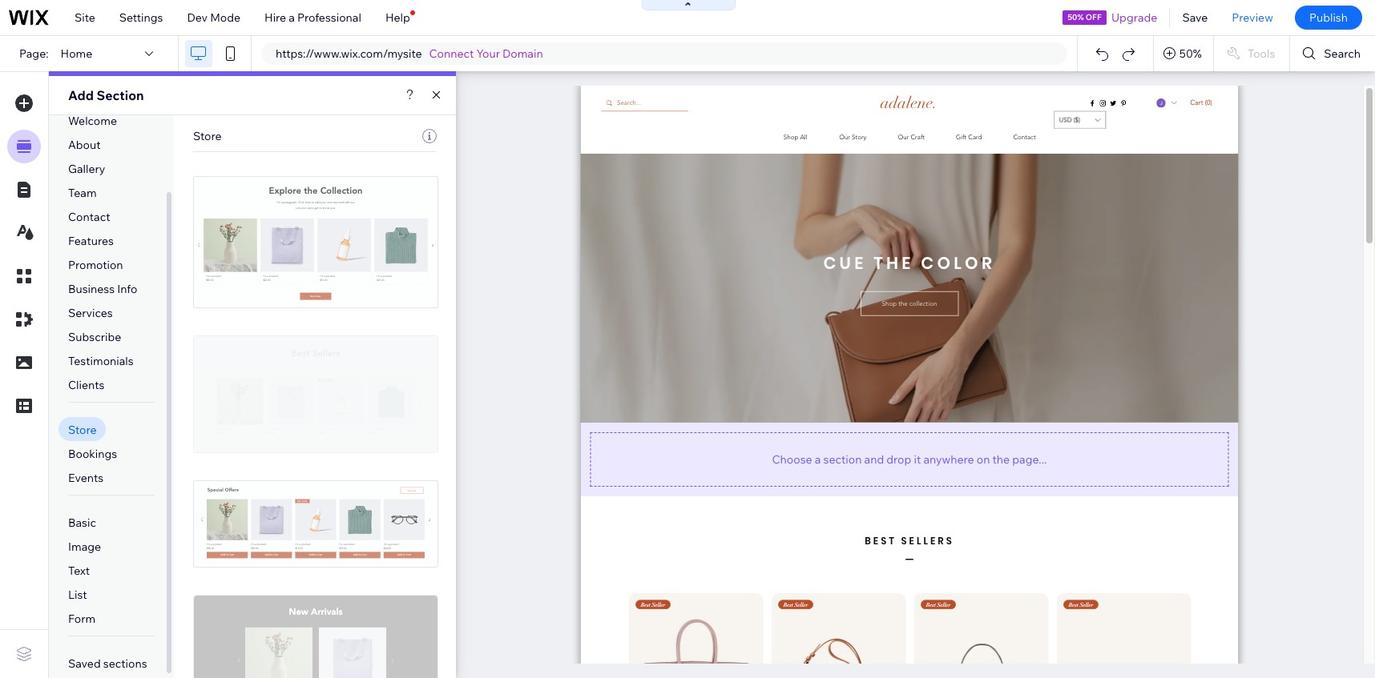 Task type: vqa. For each thing, say whether or not it's contained in the screenshot.
Results inside 'manage the content of search results from your dashboard.'
no



Task type: locate. For each thing, give the bounding box(es) containing it.
1 horizontal spatial a
[[815, 453, 821, 467]]

drop
[[887, 453, 912, 467]]

save
[[1183, 10, 1208, 25]]

hire
[[265, 10, 286, 25]]

gallery
[[68, 162, 105, 176], [290, 312, 322, 324]]

welcome
[[68, 114, 117, 128]]

services
[[68, 306, 113, 321]]

clients
[[68, 378, 105, 393]]

help
[[385, 10, 410, 25]]

sections
[[103, 657, 147, 672]]

a left section in the right bottom of the page
[[815, 453, 821, 467]]

store
[[193, 129, 222, 143], [68, 423, 97, 438]]

testimonials
[[68, 354, 134, 369]]

gallery down about
[[68, 162, 105, 176]]

1 horizontal spatial gallery
[[290, 312, 322, 324]]

anywhere
[[924, 453, 974, 467]]

50% down save
[[1180, 46, 1202, 61]]

features
[[68, 234, 114, 249]]

1 vertical spatial a
[[815, 453, 821, 467]]

1 horizontal spatial store
[[193, 129, 222, 143]]

0 vertical spatial store
[[193, 129, 222, 143]]

a right hire
[[289, 10, 295, 25]]

0 horizontal spatial 50%
[[1068, 12, 1084, 22]]

50%
[[1068, 12, 1084, 22], [1180, 46, 1202, 61]]

basic
[[68, 516, 96, 531]]

section
[[824, 453, 862, 467]]

1 horizontal spatial 50%
[[1180, 46, 1202, 61]]

50% left off
[[1068, 12, 1084, 22]]

1 vertical spatial gallery
[[290, 312, 322, 324]]

hire a professional
[[265, 10, 361, 25]]

connect
[[429, 46, 474, 61]]

domain
[[503, 46, 543, 61]]

product
[[252, 312, 288, 324]]

50% inside button
[[1180, 46, 1202, 61]]

publish
[[1310, 10, 1348, 25]]

subscribe
[[68, 330, 121, 345]]

0 horizontal spatial gallery
[[68, 162, 105, 176]]

and
[[865, 453, 884, 467]]

business info
[[68, 282, 137, 297]]

professional
[[297, 10, 361, 25]]

choose a section and drop it anywhere on the page...
[[772, 453, 1047, 467]]

0 horizontal spatial store
[[68, 423, 97, 438]]

site
[[75, 10, 95, 25]]

50% for 50% off
[[1068, 12, 1084, 22]]

info
[[117, 282, 137, 297]]

1 vertical spatial store
[[68, 423, 97, 438]]

publish button
[[1295, 6, 1363, 30]]

about
[[68, 138, 101, 152]]

preview button
[[1220, 0, 1286, 35]]

list
[[68, 588, 87, 603]]

search
[[1325, 46, 1361, 61]]

settings
[[119, 10, 163, 25]]

a
[[289, 10, 295, 25], [815, 453, 821, 467]]

0 vertical spatial a
[[289, 10, 295, 25]]

choose
[[772, 453, 813, 467]]

gallery left -
[[290, 312, 322, 324]]

-
[[324, 312, 327, 324]]

0 horizontal spatial a
[[289, 10, 295, 25]]

1 vertical spatial 50%
[[1180, 46, 1202, 61]]

50% button
[[1154, 36, 1214, 71]]

0 vertical spatial 50%
[[1068, 12, 1084, 22]]



Task type: describe. For each thing, give the bounding box(es) containing it.
save button
[[1171, 0, 1220, 35]]

mode
[[210, 10, 241, 25]]

page...
[[1013, 453, 1047, 467]]

https://www.wix.com/mysite connect your domain
[[276, 46, 543, 61]]

image
[[68, 540, 101, 555]]

tools button
[[1214, 36, 1290, 71]]

bookings
[[68, 447, 117, 462]]

off
[[1086, 12, 1102, 22]]

on
[[977, 453, 990, 467]]

saved
[[68, 657, 101, 672]]

add section
[[68, 87, 144, 103]]

section
[[97, 87, 144, 103]]

50% for 50%
[[1180, 46, 1202, 61]]

dev
[[187, 10, 208, 25]]

events
[[68, 471, 104, 486]]

50% off
[[1068, 12, 1102, 22]]

dev mode
[[187, 10, 241, 25]]

tools
[[1248, 46, 1276, 61]]

your
[[477, 46, 500, 61]]

a for professional
[[289, 10, 295, 25]]

0 vertical spatial gallery
[[68, 162, 105, 176]]

descriptive
[[329, 312, 380, 324]]

upgrade
[[1112, 10, 1158, 25]]

product gallery - descriptive
[[252, 312, 380, 324]]

team
[[68, 186, 97, 200]]

home
[[61, 46, 92, 61]]

add
[[68, 87, 94, 103]]

it
[[914, 453, 921, 467]]

https://www.wix.com/mysite
[[276, 46, 422, 61]]

saved sections
[[68, 657, 147, 672]]

business
[[68, 282, 115, 297]]

form
[[68, 612, 95, 627]]

promotion
[[68, 258, 123, 273]]

search button
[[1291, 36, 1376, 71]]

the
[[993, 453, 1010, 467]]

preview
[[1232, 10, 1274, 25]]

text
[[68, 564, 90, 579]]

a for section
[[815, 453, 821, 467]]

contact
[[68, 210, 110, 224]]



